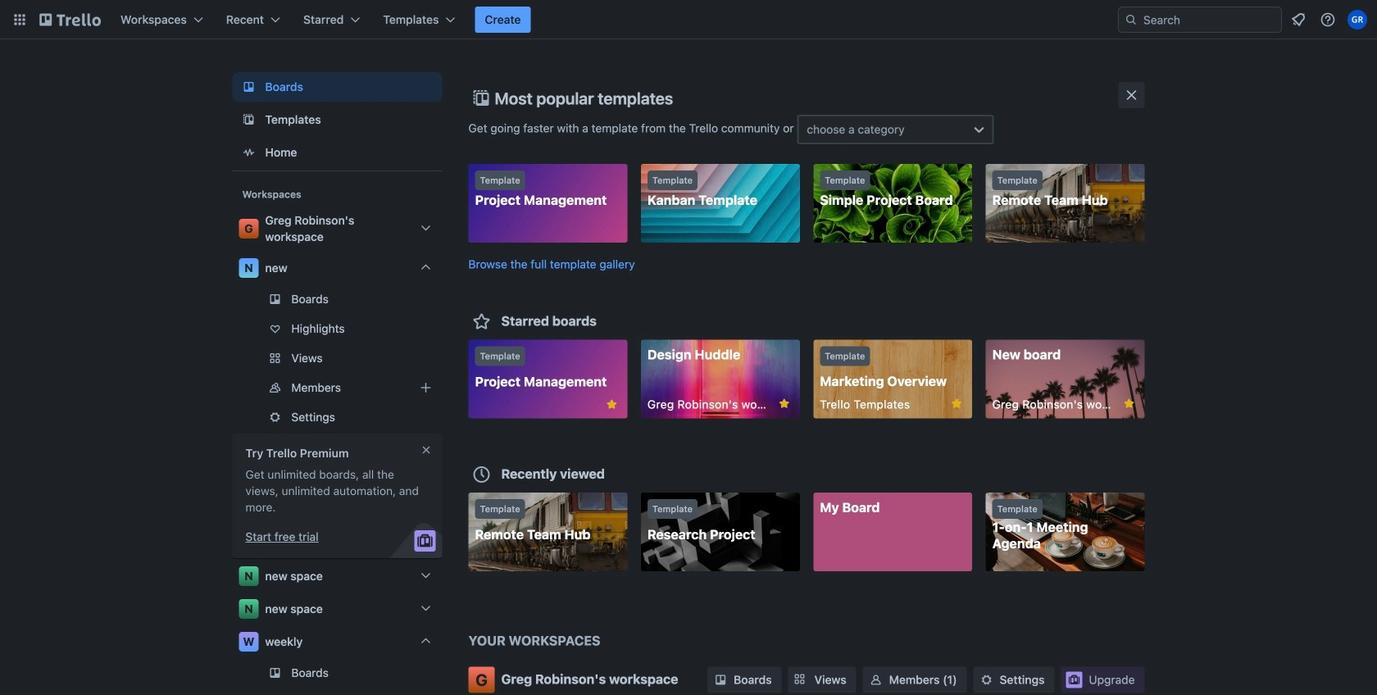 Task type: vqa. For each thing, say whether or not it's contained in the screenshot.
JEREMY MILLER (JEREMYMILLER198) icon
no



Task type: locate. For each thing, give the bounding box(es) containing it.
click to unstar this board. it will be removed from your starred list. image
[[777, 396, 792, 411], [949, 396, 964, 411], [604, 397, 619, 412]]

0 horizontal spatial click to unstar this board. it will be removed from your starred list. image
[[604, 397, 619, 412]]

0 horizontal spatial sm image
[[712, 672, 729, 688]]

home image
[[239, 143, 259, 162]]

search image
[[1125, 13, 1138, 26]]

sm image
[[978, 672, 995, 688]]

back to home image
[[39, 7, 101, 33]]

greg robinson (gregrobinson96) image
[[1348, 10, 1367, 30]]

click to unstar this board. it will be removed from your starred list. image
[[1122, 396, 1136, 411]]

template board image
[[239, 110, 259, 130]]

sm image
[[712, 672, 729, 688], [868, 672, 884, 688]]

open information menu image
[[1320, 11, 1336, 28]]

1 sm image from the left
[[712, 672, 729, 688]]

add image
[[416, 378, 436, 398]]

2 sm image from the left
[[868, 672, 884, 688]]

1 horizontal spatial sm image
[[868, 672, 884, 688]]



Task type: describe. For each thing, give the bounding box(es) containing it.
primary element
[[0, 0, 1377, 39]]

0 notifications image
[[1289, 10, 1308, 30]]

Search field
[[1118, 7, 1282, 33]]

2 horizontal spatial click to unstar this board. it will be removed from your starred list. image
[[949, 396, 964, 411]]

1 horizontal spatial click to unstar this board. it will be removed from your starred list. image
[[777, 396, 792, 411]]

board image
[[239, 77, 259, 97]]



